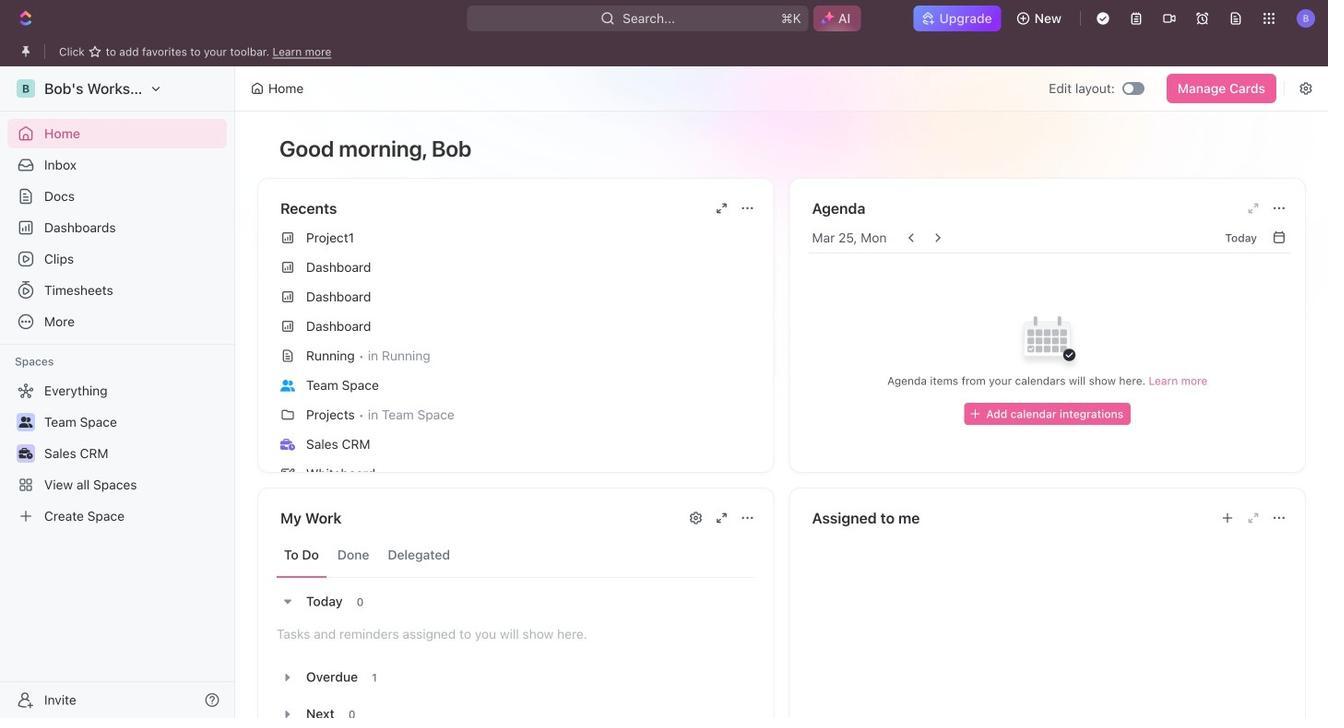 Task type: vqa. For each thing, say whether or not it's contained in the screenshot.
Bob's Workspace, , 'element'
yes



Task type: locate. For each thing, give the bounding box(es) containing it.
user group image
[[281, 380, 295, 392], [19, 417, 33, 428]]

1 vertical spatial user group image
[[19, 417, 33, 428]]

sidebar navigation
[[0, 66, 239, 719]]

tab list
[[277, 533, 755, 579]]

business time image
[[281, 439, 295, 451], [19, 449, 33, 460]]

business time image inside sidebar "navigation"
[[19, 449, 33, 460]]

1 horizontal spatial user group image
[[281, 380, 295, 392]]

1 horizontal spatial business time image
[[281, 439, 295, 451]]

0 horizontal spatial business time image
[[19, 449, 33, 460]]

0 horizontal spatial user group image
[[19, 417, 33, 428]]

bob's workspace, , element
[[17, 79, 35, 98]]

tree
[[7, 377, 227, 532]]



Task type: describe. For each thing, give the bounding box(es) containing it.
0 vertical spatial user group image
[[281, 380, 295, 392]]

tree inside sidebar "navigation"
[[7, 377, 227, 532]]

user group image inside sidebar "navigation"
[[19, 417, 33, 428]]



